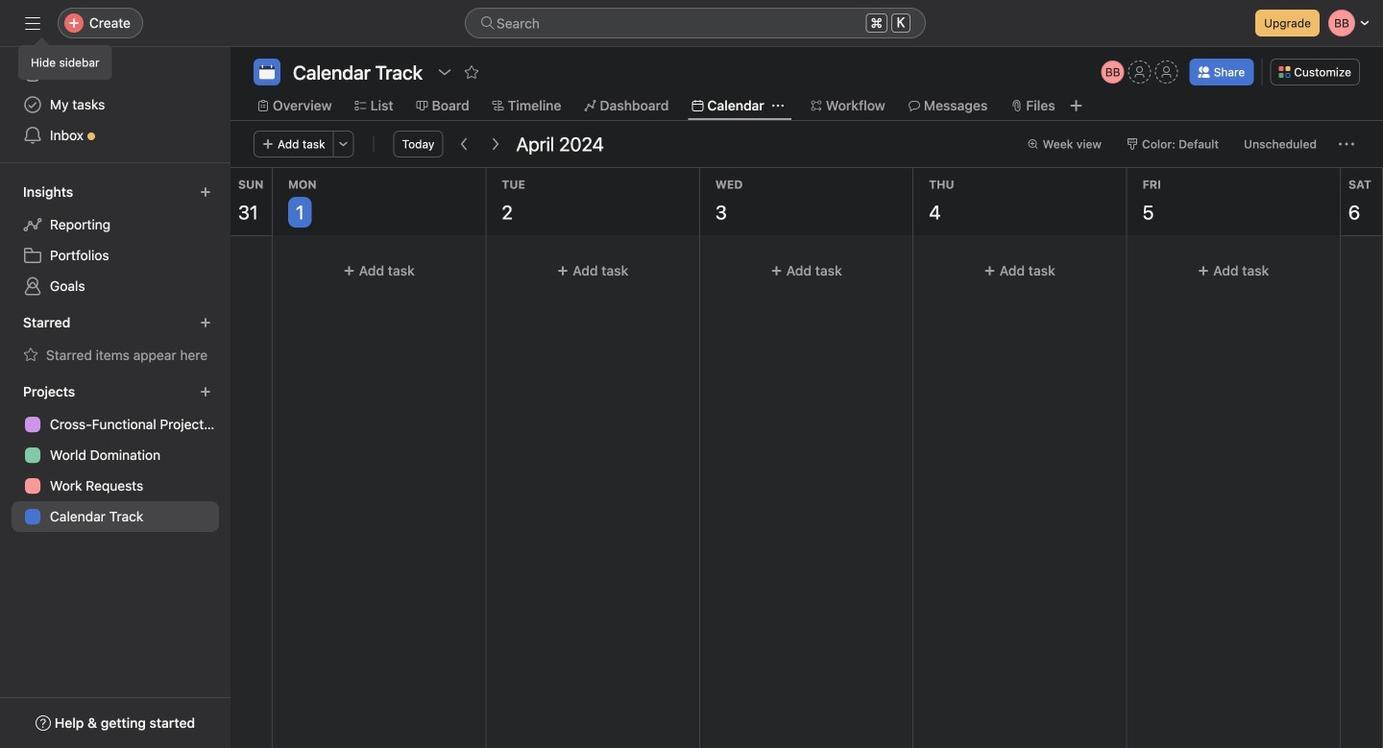 Task type: describe. For each thing, give the bounding box(es) containing it.
projects element
[[0, 375, 231, 536]]

calendar image
[[259, 64, 275, 80]]

starred element
[[0, 305, 231, 375]]

hide sidebar image
[[25, 15, 40, 31]]

1 horizontal spatial more actions image
[[1339, 136, 1354, 152]]

0 horizontal spatial more actions image
[[338, 138, 349, 150]]

add to starred image
[[464, 64, 479, 80]]

new project or portfolio image
[[200, 386, 211, 398]]

manage project members image
[[1101, 61, 1124, 84]]

previous week image
[[457, 136, 472, 152]]

tab actions image
[[772, 100, 784, 111]]



Task type: locate. For each thing, give the bounding box(es) containing it.
show options image
[[437, 64, 453, 80]]

insights element
[[0, 175, 231, 305]]

add tab image
[[1069, 98, 1084, 113]]

new insights image
[[200, 186, 211, 198]]

add items to starred image
[[200, 317, 211, 328]]

global element
[[0, 47, 231, 162]]

Search tasks, projects, and more text field
[[465, 8, 926, 38]]

None field
[[465, 8, 926, 38]]

tooltip
[[19, 40, 111, 79]]

next week image
[[487, 136, 503, 152]]

None text field
[[288, 59, 428, 85]]

more actions image
[[1339, 136, 1354, 152], [338, 138, 349, 150]]



Task type: vqa. For each thing, say whether or not it's contained in the screenshot.
Mark complete image
no



